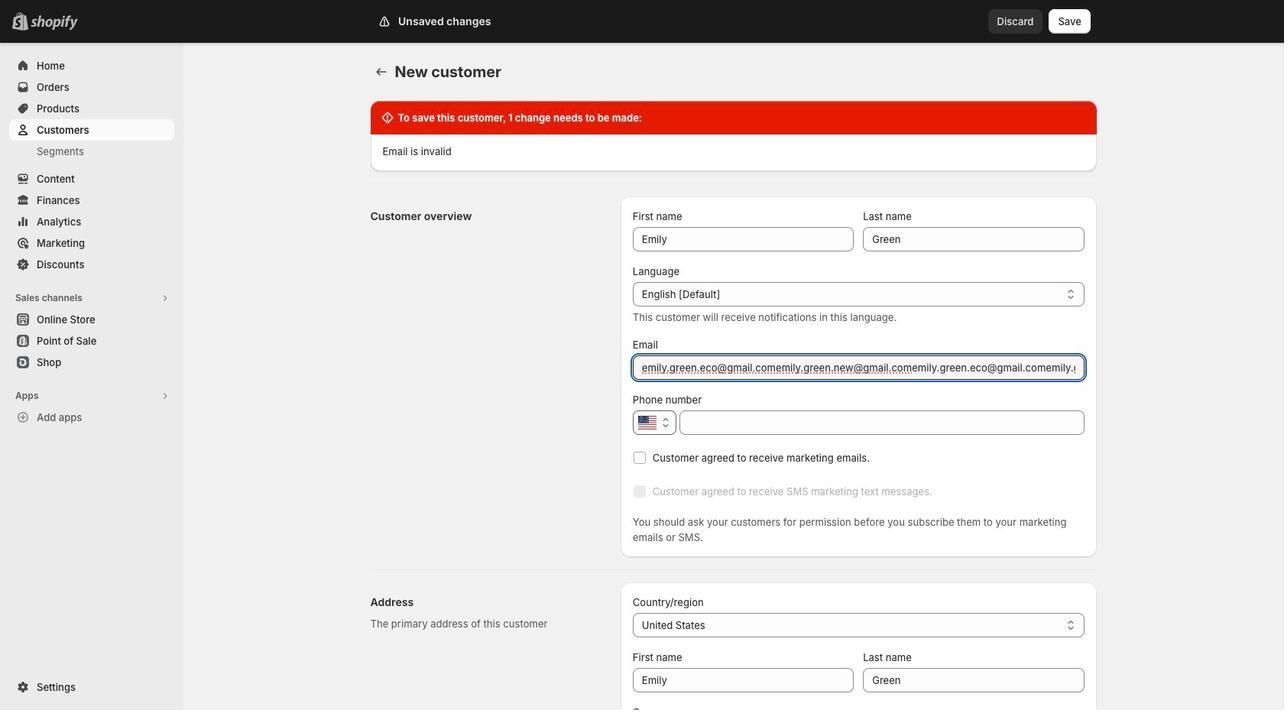Task type: locate. For each thing, give the bounding box(es) containing it.
None text field
[[680, 411, 1084, 435]]

None text field
[[633, 227, 854, 252], [863, 227, 1084, 252], [633, 668, 854, 693], [863, 668, 1084, 693], [633, 227, 854, 252], [863, 227, 1084, 252], [633, 668, 854, 693], [863, 668, 1084, 693]]

None email field
[[633, 356, 1084, 380]]



Task type: vqa. For each thing, say whether or not it's contained in the screenshot.
"DOMAINS"
no



Task type: describe. For each thing, give the bounding box(es) containing it.
united states (+1) image
[[638, 416, 657, 430]]

shopify image
[[34, 15, 81, 31]]



